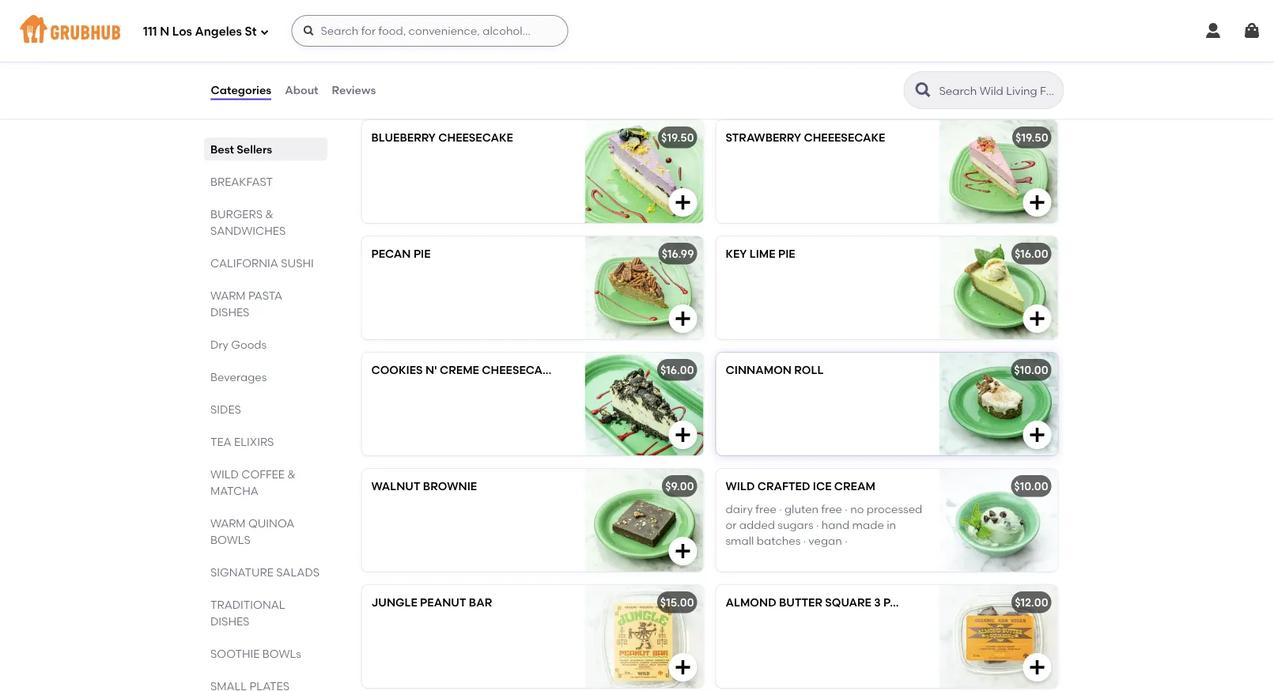 Task type: vqa. For each thing, say whether or not it's contained in the screenshot.
DESSERTS
yes



Task type: locate. For each thing, give the bounding box(es) containing it.
cayenne
[[441, 13, 488, 26]]

cheesecake right creme
[[482, 364, 557, 377]]

pie right "lime"
[[779, 248, 796, 261]]

wild
[[210, 468, 238, 481], [726, 480, 755, 494]]

warm down california
[[210, 289, 245, 302]]

almond butter square 3 pack
[[726, 597, 915, 610]]

2 $19.50 from the left
[[1016, 131, 1049, 145]]

1 horizontal spatial free
[[822, 503, 843, 516]]

wild for wild crafted ice cream
[[726, 480, 755, 494]]

pecan
[[371, 248, 411, 261]]

small
[[726, 535, 754, 548]]

1 dishes from the top
[[210, 305, 249, 319]]

free up hand
[[822, 503, 843, 516]]

svg image
[[303, 25, 315, 37], [674, 193, 693, 212], [1028, 310, 1047, 329], [674, 426, 693, 445], [1028, 426, 1047, 445], [674, 542, 693, 561], [674, 659, 693, 678]]

1 $10.00 from the top
[[1015, 364, 1049, 377]]

1 vertical spatial $16.00
[[661, 364, 694, 377]]

bowls
[[262, 647, 301, 661]]

2 warm from the top
[[210, 517, 245, 530]]

0 horizontal spatial pie
[[414, 248, 431, 261]]

$19.50 for strawberry cheeesecake
[[1016, 131, 1049, 145]]

key lime pie
[[726, 248, 796, 261]]

breakfast
[[210, 175, 273, 188]]

$16.00 for cookies n' creme cheesecake
[[661, 364, 694, 377]]

warm for warm quinoa bowls
[[210, 517, 245, 530]]

jungle peanut bar
[[371, 597, 492, 610]]

matcha
[[210, 484, 258, 498]]

walnut
[[371, 480, 421, 494]]

0 vertical spatial $16.00
[[1015, 248, 1049, 261]]

0 horizontal spatial wild
[[210, 468, 238, 481]]

dishes
[[210, 305, 249, 319], [210, 615, 249, 628]]

tea elixirs
[[210, 435, 274, 449]]

pack
[[884, 597, 915, 610]]

1 $19.50 from the left
[[662, 131, 694, 145]]

crafted
[[758, 480, 811, 494]]

warm up bowls
[[210, 517, 245, 530]]

1 vertical spatial &
[[287, 468, 295, 481]]

$10.00 for "cinnamon roll" image
[[1015, 364, 1049, 377]]

1 horizontal spatial pie
[[779, 248, 796, 261]]

strawberry
[[726, 131, 802, 145]]

wild inside wild coffee & matcha
[[210, 468, 238, 481]]

desserts
[[359, 83, 445, 104]]

svg image inside main navigation navigation
[[303, 25, 315, 37]]

2 $10.00 from the top
[[1015, 480, 1049, 494]]

soothie bowls
[[210, 647, 301, 661]]

dry goods tab
[[210, 336, 321, 353]]

& up sandwiches
[[265, 207, 273, 221]]

wild up the dairy
[[726, 480, 755, 494]]

wild crafted ice cream
[[726, 480, 876, 494]]

& inside "burgers & sandwiches"
[[265, 207, 273, 221]]

california sushi
[[210, 256, 314, 270]]

traditional
[[210, 598, 285, 612]]

0 vertical spatial dishes
[[210, 305, 249, 319]]

&
[[265, 207, 273, 221], [287, 468, 295, 481]]

warm
[[210, 289, 245, 302], [210, 517, 245, 530]]

salads
[[276, 566, 319, 579]]

dishes inside traditional dishes
[[210, 615, 249, 628]]

soothie
[[210, 647, 259, 661]]

strawberry cheeesecake image
[[940, 121, 1058, 224]]

free up added
[[756, 503, 777, 516]]

bar
[[469, 597, 492, 610]]

$16.00
[[1015, 248, 1049, 261], [661, 364, 694, 377]]

cookies
[[371, 364, 423, 377]]

1 vertical spatial $10.00
[[1015, 480, 1049, 494]]

svg image
[[1204, 21, 1223, 40], [1243, 21, 1262, 40], [260, 27, 269, 37], [1028, 193, 1047, 212], [674, 310, 693, 329], [1028, 659, 1047, 678]]

1 vertical spatial warm
[[210, 517, 245, 530]]

1 warm from the top
[[210, 289, 245, 302]]

& inside wild coffee & matcha
[[287, 468, 295, 481]]

butter
[[779, 597, 823, 610]]

signature
[[210, 566, 273, 579]]

dishes up dry goods
[[210, 305, 249, 319]]

cinnamon
[[726, 364, 792, 377]]

0 horizontal spatial $19.50
[[662, 131, 694, 145]]

& right coffee on the left bottom
[[287, 468, 295, 481]]

batches
[[757, 535, 801, 548]]

0 vertical spatial $10.00
[[1015, 364, 1049, 377]]

0 vertical spatial warm
[[210, 289, 245, 302]]

walnut brownie image
[[585, 470, 704, 572]]

1 horizontal spatial $19.50
[[1016, 131, 1049, 145]]

best sellers tab
[[210, 141, 321, 157]]

· down hand
[[845, 535, 848, 548]]

0 horizontal spatial &
[[265, 207, 273, 221]]

· down sugars
[[804, 535, 806, 548]]

cream
[[835, 480, 876, 494]]

blueberry
[[371, 131, 436, 145]]

pie right "pecan"
[[414, 248, 431, 261]]

cheesecake right "blueberry"
[[439, 131, 513, 145]]

2 dishes from the top
[[210, 615, 249, 628]]

jungle
[[371, 597, 418, 610]]

1 horizontal spatial &
[[287, 468, 295, 481]]

svg image for cinnamon roll
[[1028, 426, 1047, 445]]

tea elixirs tab
[[210, 434, 321, 450]]

sellers
[[236, 142, 272, 156]]

0 vertical spatial cheesecake
[[439, 131, 513, 145]]

traditional dishes
[[210, 598, 285, 628]]

gluten
[[785, 503, 819, 516]]

0 horizontal spatial free
[[756, 503, 777, 516]]

dishes down traditional
[[210, 615, 249, 628]]

wild for wild coffee & matcha
[[210, 468, 238, 481]]

0 vertical spatial &
[[265, 207, 273, 221]]

cookies n' creme cheesecake image
[[585, 353, 704, 456]]

wild coffee & matcha tab
[[210, 466, 321, 499]]

vegan
[[809, 535, 842, 548]]

111 n los angeles st
[[143, 25, 257, 39]]

pie
[[414, 248, 431, 261], [779, 248, 796, 261]]

warm inside warm pasta dishes
[[210, 289, 245, 302]]

1 horizontal spatial wild
[[726, 480, 755, 494]]

1 vertical spatial dishes
[[210, 615, 249, 628]]

almond
[[726, 597, 777, 610]]

wild up matcha
[[210, 468, 238, 481]]

burgers & sandwiches
[[210, 207, 285, 237]]

reviews button
[[331, 62, 377, 119]]

warm inside warm quinoa bowls
[[210, 517, 245, 530]]

n'
[[426, 364, 437, 377]]

tab
[[210, 678, 321, 692]]

blueberry cheesecake
[[371, 131, 513, 145]]

0 horizontal spatial $16.00
[[661, 364, 694, 377]]

cheesecake
[[439, 131, 513, 145], [482, 364, 557, 377]]

dry
[[210, 338, 228, 351]]

quinoa
[[248, 517, 294, 530]]

1 horizontal spatial $16.00
[[1015, 248, 1049, 261]]



Task type: describe. For each thing, give the bounding box(es) containing it.
svg image for key lime pie
[[1028, 310, 1047, 329]]

burgers & sandwiches tab
[[210, 206, 321, 239]]

cinnamon roll
[[726, 364, 824, 377]]

$10.00 for "wild crafted ice cream" image
[[1015, 480, 1049, 494]]

signature salads
[[210, 566, 319, 579]]

coffee
[[241, 468, 284, 481]]

svg image for walnut brownie
[[674, 542, 693, 561]]

$15.00
[[661, 597, 694, 610]]

best sellers
[[210, 142, 272, 156]]

svg image for cookies n' creme cheesecake
[[674, 426, 693, 445]]

elixirs
[[234, 435, 274, 449]]

1 free from the left
[[756, 503, 777, 516]]

· up vegan
[[816, 519, 819, 532]]

warm for warm pasta dishes
[[210, 289, 245, 302]]

sugars
[[778, 519, 814, 532]]

watermelon, cayenne button
[[362, 0, 704, 51]]

sides tab
[[210, 401, 321, 418]]

111
[[143, 25, 157, 39]]

st
[[245, 25, 257, 39]]

main navigation navigation
[[0, 0, 1275, 62]]

creme
[[440, 364, 479, 377]]

pasta
[[248, 289, 282, 302]]

processed
[[867, 503, 923, 516]]

Search for food, convenience, alcohol... search field
[[292, 15, 568, 47]]

categories button
[[210, 62, 272, 119]]

dairy
[[726, 503, 753, 516]]

key
[[726, 248, 747, 261]]

burgers
[[210, 207, 262, 221]]

cookies n' creme cheesecake
[[371, 364, 557, 377]]

blueberry cheesecake image
[[585, 121, 704, 224]]

key lime pie image
[[940, 237, 1058, 340]]

traditional dishes tab
[[210, 597, 321, 630]]

· left gluten
[[779, 503, 782, 516]]

best
[[210, 142, 234, 156]]

beverages tab
[[210, 369, 321, 385]]

los
[[172, 25, 192, 39]]

beverages
[[210, 370, 266, 384]]

sushi
[[281, 256, 314, 270]]

breakfast tab
[[210, 173, 321, 190]]

almond butter square 3 pack image
[[940, 586, 1058, 689]]

pecan pie image
[[585, 237, 704, 340]]

1 vertical spatial cheesecake
[[482, 364, 557, 377]]

warm pasta dishes tab
[[210, 287, 321, 320]]

cinnamon roll image
[[940, 353, 1058, 456]]

$12.00
[[1015, 597, 1049, 610]]

signature salads tab
[[210, 564, 321, 581]]

warm quinoa bowls
[[210, 517, 294, 547]]

warm pasta dishes
[[210, 289, 282, 319]]

watermelon,
[[371, 13, 439, 26]]

in
[[887, 519, 897, 532]]

bowls
[[210, 533, 250, 547]]

walnut brownie
[[371, 480, 477, 494]]

brownie
[[423, 480, 477, 494]]

sandwiches
[[210, 224, 285, 237]]

jungle peanut bar image
[[585, 586, 704, 689]]

watermelon, cayenne
[[371, 13, 488, 26]]

about button
[[284, 62, 319, 119]]

· left no
[[845, 503, 848, 516]]

$16.00 for key lime pie
[[1015, 248, 1049, 261]]

strawberry cheeesecake
[[726, 131, 886, 145]]

hand
[[822, 519, 850, 532]]

2 pie from the left
[[779, 248, 796, 261]]

california sushi tab
[[210, 255, 321, 271]]

svg image for blueberry cheesecake
[[674, 193, 693, 212]]

search icon image
[[914, 81, 933, 100]]

made
[[853, 519, 884, 532]]

Search Wild Living Foods search field
[[938, 83, 1059, 98]]

2 free from the left
[[822, 503, 843, 516]]

$19.50 for blueberry cheesecake
[[662, 131, 694, 145]]

dishes inside warm pasta dishes
[[210, 305, 249, 319]]

wild crafted ice cream image
[[940, 470, 1058, 572]]

california
[[210, 256, 278, 270]]

square
[[825, 597, 872, 610]]

tea
[[210, 435, 231, 449]]

svg image for jungle peanut bar
[[674, 659, 693, 678]]

angeles
[[195, 25, 242, 39]]

3
[[875, 597, 881, 610]]

peanut
[[420, 597, 466, 610]]

$16.99
[[662, 248, 694, 261]]

ice
[[813, 480, 832, 494]]

categories
[[211, 83, 272, 97]]

sides
[[210, 403, 241, 416]]

n
[[160, 25, 169, 39]]

cheeesecake
[[804, 131, 886, 145]]

roll
[[795, 364, 824, 377]]

lime
[[750, 248, 776, 261]]

or
[[726, 519, 737, 532]]

added
[[740, 519, 775, 532]]

soothie bowls tab
[[210, 646, 321, 662]]

dry goods
[[210, 338, 266, 351]]

about
[[285, 83, 319, 97]]

goods
[[231, 338, 266, 351]]

warm quinoa bowls tab
[[210, 515, 321, 548]]

$9.00
[[666, 480, 694, 494]]

dairy free · gluten free · no processed or added sugars · hand made in small batches · vegan ·
[[726, 503, 923, 548]]

wild coffee & matcha
[[210, 468, 295, 498]]

1 pie from the left
[[414, 248, 431, 261]]

reviews
[[332, 83, 376, 97]]

pecan pie
[[371, 248, 431, 261]]

no
[[851, 503, 864, 516]]



